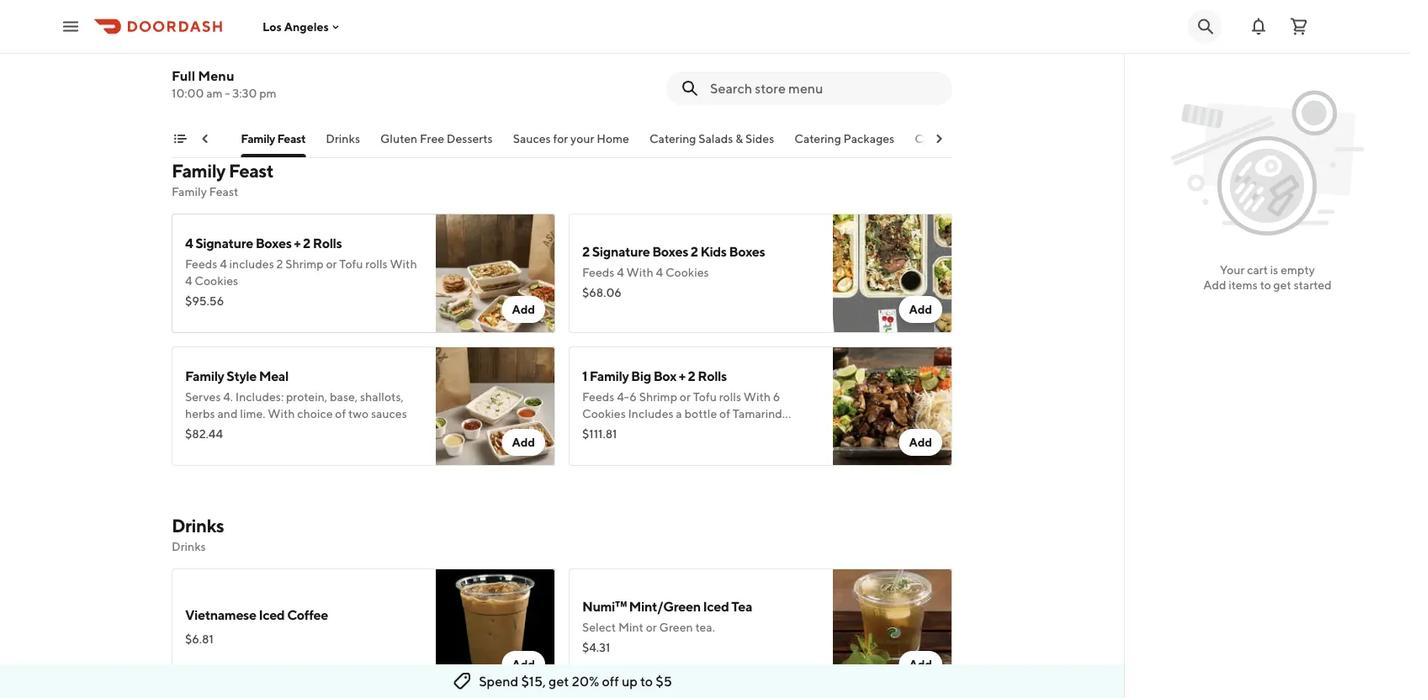Task type: describe. For each thing, give the bounding box(es) containing it.
free
[[420, 132, 444, 146]]

catering for catering packages
[[794, 132, 841, 146]]

add button for boxes
[[899, 296, 942, 323]]

shrimp for box
[[639, 390, 677, 404]]

family style meal serves 4. includes:  protein, base, shallots, herbs and lime.  with choice of two sauces $82.44
[[185, 368, 407, 441]]

2 inside the 1 family big box + 2 rolls feeds 4-6 shrimp or tofu rolls  with 6 cookies  includes a bottle of tamarind vinaigrette and sriracha
[[688, 368, 695, 384]]

los angeles button
[[262, 20, 342, 33]]

with inside family style meal serves 4. includes:  protein, base, shallots, herbs and lime.  with choice of two sauces $82.44
[[268, 407, 295, 421]]

catering packages button
[[794, 130, 894, 157]]

bottle
[[684, 407, 717, 421]]

family for family feast
[[241, 132, 275, 146]]

tamarind
[[733, 407, 782, 421]]

serves
[[185, 390, 221, 404]]

cookies for 4 signature boxes + 2 rolls
[[195, 274, 238, 288]]

cookies for 1 family big box + 2 rolls
[[582, 407, 626, 421]]

your cart is empty add items to get started
[[1203, 263, 1332, 292]]

numi™ mint/green iced tea select mint or green tea. $4.31
[[582, 599, 752, 655]]

am
[[206, 86, 223, 100]]

menu
[[198, 68, 234, 84]]

add inside your cart is empty add items to get started
[[1203, 278, 1226, 292]]

includes
[[229, 257, 274, 271]]

own
[[172, 132, 198, 146]]

for
[[553, 132, 568, 146]]

empty
[[1281, 263, 1315, 277]]

4.
[[223, 390, 233, 404]]

show menu categories image
[[173, 132, 187, 146]]

packages
[[843, 132, 894, 146]]

spend
[[479, 673, 518, 689]]

to for up
[[640, 673, 653, 689]]

catering for catering beverages
[[915, 132, 961, 146]]

with inside the 1 family big box + 2 rolls feeds 4-6 shrimp or tofu rolls  with 6 cookies  includes a bottle of tamarind vinaigrette and sriracha
[[744, 390, 771, 404]]

pm
[[259, 86, 276, 100]]

to for items
[[1260, 278, 1271, 292]]

home
[[597, 132, 629, 146]]

rolls for 1 family big box + 2 rolls
[[719, 390, 741, 404]]

up
[[622, 673, 638, 689]]

mint
[[618, 620, 644, 634]]

$68.06
[[582, 286, 622, 300]]

under
[[624, 35, 656, 49]]

sriracha
[[667, 424, 711, 437]]

mint/green
[[629, 599, 701, 615]]

(10
[[582, 35, 599, 49]]

drinks inside drinks drinks
[[172, 540, 206, 554]]

drinks for drinks
[[326, 132, 360, 146]]

cookies inside 2 signature boxes 2 kids boxes feeds 4  with 4 cookies $68.06
[[665, 265, 709, 279]]

Item Search search field
[[710, 79, 939, 98]]

open menu image
[[61, 16, 81, 37]]

base
[[774, 35, 799, 49]]

of inside the 1 family big box + 2 rolls feeds 4-6 shrimp or tofu rolls  with 6 cookies  includes a bottle of tamarind vinaigrette and sriracha
[[719, 407, 730, 421]]

catering packages
[[794, 132, 894, 146]]

3:30
[[232, 86, 257, 100]]

family for family feast family feast
[[172, 160, 225, 182]]

$111.81
[[582, 427, 617, 441]]

shallots,
[[360, 390, 404, 404]]

choice
[[297, 407, 333, 421]]

with inside 2 signature boxes 2 kids boxes feeds 4  with 4 cookies $68.06
[[626, 265, 654, 279]]

spend $15, get 20% off up to $5
[[479, 673, 672, 689]]

numi™ mint/green iced tea image
[[833, 569, 952, 688]]

iced inside the numi™ mint/green iced tea select mint or green tea. $4.31
[[703, 599, 729, 615]]

salads
[[698, 132, 733, 146]]

1 vertical spatial get
[[549, 673, 569, 689]]

and down (10 on the left of the page
[[582, 52, 602, 66]]

2 signature boxes 2 kids boxes feeds 4  with 4 cookies $68.06
[[582, 244, 765, 300]]

add for includes:
[[512, 435, 535, 449]]

sauce.
[[650, 69, 683, 82]]

tea.
[[695, 620, 715, 634]]

10:00
[[172, 86, 204, 100]]

los
[[262, 20, 282, 33]]

full
[[172, 68, 195, 84]]

family feast
[[241, 132, 306, 146]]

steamed
[[723, 52, 769, 66]]

protein.
[[613, 52, 655, 66]]

lime.
[[240, 407, 265, 421]]

0 items, open order cart image
[[1289, 16, 1309, 37]]

drinks button
[[326, 130, 360, 157]]

angeles
[[284, 20, 329, 33]]

*vietnamese caramel egg
[[185, 30, 340, 46]]

$82.44
[[185, 427, 223, 441]]

is
[[1270, 263, 1278, 277]]

add for rolls
[[512, 302, 535, 316]]

signature for 4
[[195, 235, 253, 251]]

select inside the numi™ mint/green iced tea select mint or green tea. $4.31
[[582, 620, 616, 634]]

feast for family feast family feast
[[229, 160, 273, 182]]

$4.31
[[582, 641, 610, 655]]

tofu for rolls
[[339, 257, 363, 271]]

or for 2
[[680, 390, 691, 404]]

feast for family feast
[[277, 132, 306, 146]]

your inside button
[[145, 132, 169, 146]]

family style meal image
[[436, 347, 555, 466]]

please.)
[[685, 35, 727, 49]]

*vietnamese
[[185, 30, 261, 46]]

$15,
[[521, 673, 546, 689]]

green
[[659, 620, 693, 634]]

shrimp for +
[[285, 257, 324, 271]]

of inside family style meal serves 4. includes:  protein, base, shallots, herbs and lime.  with choice of two sauces $82.44
[[335, 407, 346, 421]]

add for boxes
[[909, 302, 932, 316]]

add for 2
[[909, 435, 932, 449]]

box for own
[[200, 132, 221, 146]]

1
[[582, 368, 587, 384]]

add for mint
[[909, 657, 932, 671]]

add button for includes:
[[502, 429, 545, 456]]

boxes for +
[[255, 235, 292, 251]]

$6.81
[[185, 632, 214, 646]]

create your own box button
[[106, 130, 221, 157]]

served
[[657, 52, 695, 66]]

family inside the 1 family big box + 2 rolls feeds 4-6 shrimp or tofu rolls  with 6 cookies  includes a bottle of tamarind vinaigrette and sriracha
[[590, 368, 629, 384]]

drinks for drinks drinks
[[172, 515, 224, 537]]

family for family style meal serves 4. includes:  protein, base, shallots, herbs and lime.  with choice of two sauces $82.44
[[185, 368, 224, 384]]

sauces for your home
[[513, 132, 629, 146]]

vinaigrette
[[582, 424, 642, 437]]

includes
[[628, 407, 674, 421]]

egg
[[316, 30, 340, 46]]

numi™
[[582, 599, 627, 615]]

sauces
[[371, 407, 407, 421]]

gluten free desserts button
[[380, 130, 493, 157]]



Task type: locate. For each thing, give the bounding box(es) containing it.
2 horizontal spatial catering
[[915, 132, 961, 146]]

0 horizontal spatial catering
[[649, 132, 696, 146]]

caramel
[[264, 30, 314, 46]]

of
[[335, 407, 346, 421], [719, 407, 730, 421]]

shrimp
[[285, 257, 324, 271], [639, 390, 677, 404]]

signature inside 2 signature boxes 2 kids boxes feeds 4  with 4 cookies $68.06
[[592, 244, 650, 260]]

0 vertical spatial to
[[1260, 278, 1271, 292]]

tofu for 2
[[693, 390, 717, 404]]

rolls for 4 signature boxes + 2 rolls
[[365, 257, 388, 271]]

a up caramel
[[605, 52, 611, 66]]

1 catering from the left
[[649, 132, 696, 146]]

catering left beverages
[[915, 132, 961, 146]]

add button for rolls
[[502, 296, 545, 323]]

shrimp inside 4 signature boxes + 2 rolls feeds 4 includes 2 shrimp or tofu rolls   with 4 cookies $95.56
[[285, 257, 324, 271]]

family right 1
[[590, 368, 629, 384]]

feeds inside 4 signature boxes + 2 rolls feeds 4 includes 2 shrimp or tofu rolls   with 4 cookies $95.56
[[185, 257, 217, 271]]

1 horizontal spatial your
[[1220, 263, 1245, 277]]

2 vertical spatial a
[[676, 407, 682, 421]]

style
[[227, 368, 257, 384]]

rolls
[[365, 257, 388, 271], [719, 390, 741, 404]]

add
[[1203, 278, 1226, 292], [512, 302, 535, 316], [909, 302, 932, 316], [512, 435, 535, 449], [909, 435, 932, 449], [512, 657, 535, 671], [909, 657, 932, 671]]

to down cart
[[1260, 278, 1271, 292]]

meal
[[259, 368, 289, 384]]

gluten
[[380, 132, 417, 146]]

scroll menu navigation left image
[[199, 132, 212, 146]]

to right "up"
[[640, 673, 653, 689]]

0 horizontal spatial 6
[[630, 390, 637, 404]]

drinks drinks
[[172, 515, 224, 554]]

feast left drinks button
[[277, 132, 306, 146]]

cookies
[[665, 265, 709, 279], [195, 274, 238, 288], [582, 407, 626, 421]]

sauces
[[513, 132, 551, 146]]

your left the show menu categories image
[[145, 132, 169, 146]]

1 horizontal spatial boxes
[[652, 244, 688, 260]]

signature
[[195, 235, 253, 251], [592, 244, 650, 260]]

1 vertical spatial shrimp
[[639, 390, 677, 404]]

2 horizontal spatial cookies
[[665, 265, 709, 279]]

catering left the "salads"
[[649, 132, 696, 146]]

1 vertical spatial rolls
[[719, 390, 741, 404]]

0 horizontal spatial get
[[549, 673, 569, 689]]

0 horizontal spatial to
[[640, 673, 653, 689]]

iced up tea.
[[703, 599, 729, 615]]

0 vertical spatial get
[[1273, 278, 1291, 292]]

0 horizontal spatial of
[[335, 407, 346, 421]]

select up $4.31
[[582, 620, 616, 634]]

get right '$15,' in the bottom left of the page
[[549, 673, 569, 689]]

rolls inside 4 signature boxes + 2 rolls feeds 4 includes 2 shrimp or tofu rolls   with 4 cookies $95.56
[[313, 235, 342, 251]]

signature up $68.06
[[592, 244, 650, 260]]

family inside family style meal serves 4. includes:  protein, base, shallots, herbs and lime.  with choice of two sauces $82.44
[[185, 368, 224, 384]]

1 vertical spatial rolls
[[698, 368, 727, 384]]

or right includes
[[326, 257, 337, 271]]

boxes right kids
[[729, 244, 765, 260]]

and
[[601, 35, 622, 49], [582, 52, 602, 66], [582, 69, 602, 82], [217, 407, 238, 421], [645, 424, 665, 437]]

0 vertical spatial box
[[200, 132, 221, 146]]

2 vertical spatial or
[[646, 620, 657, 634]]

coffee
[[287, 607, 328, 623]]

4 signature boxes + 2 rolls image
[[436, 214, 555, 333]]

1 of from the left
[[335, 407, 346, 421]]

of right bottle
[[719, 407, 730, 421]]

2 vertical spatial feast
[[209, 185, 238, 199]]

family up serves on the bottom of page
[[185, 368, 224, 384]]

0 horizontal spatial rolls
[[365, 257, 388, 271]]

1 horizontal spatial 6
[[773, 390, 780, 404]]

1 vertical spatial select
[[582, 620, 616, 634]]

6 up tamarind
[[773, 390, 780, 404]]

feeds for 4
[[185, 257, 217, 271]]

2 vertical spatial drinks
[[172, 540, 206, 554]]

box right own
[[200, 132, 221, 146]]

tofu inside 4 signature boxes + 2 rolls feeds 4 includes 2 shrimp or tofu rolls   with 4 cookies $95.56
[[339, 257, 363, 271]]

1 vertical spatial or
[[680, 390, 691, 404]]

1 family big box + 2 rolls feeds 4-6 shrimp or tofu rolls  with 6 cookies  includes a bottle of tamarind vinaigrette and sriracha
[[582, 368, 782, 437]]

and inside the 1 family big box + 2 rolls feeds 4-6 shrimp or tofu rolls  with 6 cookies  includes a bottle of tamarind vinaigrette and sriracha
[[645, 424, 665, 437]]

includes:
[[235, 390, 284, 404]]

rolls inside 4 signature boxes + 2 rolls feeds 4 includes 2 shrimp or tofu rolls   with 4 cookies $95.56
[[365, 257, 388, 271]]

cookies down kids
[[665, 265, 709, 279]]

0 horizontal spatial box
[[200, 132, 221, 146]]

scroll menu navigation right image
[[932, 132, 946, 146]]

or inside 4 signature boxes + 2 rolls feeds 4 includes 2 shrimp or tofu rolls   with 4 cookies $95.56
[[326, 257, 337, 271]]

1 vertical spatial box
[[653, 368, 676, 384]]

2 horizontal spatial a
[[765, 35, 771, 49]]

get inside your cart is empty add items to get started
[[1273, 278, 1291, 292]]

iced left coffee
[[259, 607, 285, 623]]

beverages
[[964, 132, 1020, 146]]

0 vertical spatial +
[[294, 235, 301, 251]]

sauces for your home button
[[513, 130, 629, 157]]

(10 and under only, please.)  select a base and a protein.  served with steamed broccoli and caramel sauce.
[[582, 35, 814, 82]]

boxes left kids
[[652, 244, 688, 260]]

1 vertical spatial tofu
[[693, 390, 717, 404]]

0 horizontal spatial boxes
[[255, 235, 292, 251]]

two
[[348, 407, 369, 421]]

iced
[[703, 599, 729, 615], [259, 607, 285, 623]]

0 vertical spatial a
[[765, 35, 771, 49]]

1 vertical spatial a
[[605, 52, 611, 66]]

4
[[185, 235, 193, 251], [220, 257, 227, 271], [617, 265, 624, 279], [656, 265, 663, 279], [185, 274, 192, 288]]

items
[[1229, 278, 1258, 292]]

or right mint
[[646, 620, 657, 634]]

kid's box image
[[833, 0, 952, 111]]

sides
[[745, 132, 774, 146]]

add button for mint
[[899, 651, 942, 678]]

box inside button
[[200, 132, 221, 146]]

signature for 2
[[592, 244, 650, 260]]

1 6 from the left
[[630, 390, 637, 404]]

0 vertical spatial your
[[145, 132, 169, 146]]

1 horizontal spatial tofu
[[693, 390, 717, 404]]

your up the "items"
[[1220, 263, 1245, 277]]

0 vertical spatial drinks
[[326, 132, 360, 146]]

vietnamese
[[185, 607, 256, 623]]

0 horizontal spatial +
[[294, 235, 301, 251]]

catering salads & sides
[[649, 132, 774, 146]]

select
[[729, 35, 763, 49], [582, 620, 616, 634]]

1 vertical spatial +
[[679, 368, 686, 384]]

-
[[225, 86, 230, 100]]

and down includes
[[645, 424, 665, 437]]

family feast family feast
[[172, 160, 273, 199]]

los angeles
[[262, 20, 329, 33]]

box for big
[[653, 368, 676, 384]]

with
[[390, 257, 417, 271], [626, 265, 654, 279], [744, 390, 771, 404], [268, 407, 295, 421]]

1 horizontal spatial rolls
[[719, 390, 741, 404]]

and left caramel
[[582, 69, 602, 82]]

2 catering from the left
[[794, 132, 841, 146]]

notification bell image
[[1249, 16, 1269, 37]]

+ inside the 1 family big box + 2 rolls feeds 4-6 shrimp or tofu rolls  with 6 cookies  includes a bottle of tamarind vinaigrette and sriracha
[[679, 368, 686, 384]]

1 horizontal spatial rolls
[[698, 368, 727, 384]]

3 catering from the left
[[915, 132, 961, 146]]

0 horizontal spatial select
[[582, 620, 616, 634]]

get down is
[[1273, 278, 1291, 292]]

family down pm
[[241, 132, 275, 146]]

0 horizontal spatial your
[[145, 132, 169, 146]]

get
[[1273, 278, 1291, 292], [549, 673, 569, 689]]

a inside the 1 family big box + 2 rolls feeds 4-6 shrimp or tofu rolls  with 6 cookies  includes a bottle of tamarind vinaigrette and sriracha
[[676, 407, 682, 421]]

1 horizontal spatial shrimp
[[639, 390, 677, 404]]

*vietnamese caramel egg image
[[436, 0, 555, 111]]

boxes for 2
[[652, 244, 688, 260]]

1 horizontal spatial signature
[[592, 244, 650, 260]]

only,
[[658, 35, 683, 49]]

base,
[[330, 390, 358, 404]]

1 family big box + 2 rolls image
[[833, 347, 952, 466]]

feeds inside the 1 family big box + 2 rolls feeds 4-6 shrimp or tofu rolls  with 6 cookies  includes a bottle of tamarind vinaigrette and sriracha
[[582, 390, 615, 404]]

feast down family feast
[[229, 160, 273, 182]]

0 horizontal spatial or
[[326, 257, 337, 271]]

cookies inside 4 signature boxes + 2 rolls feeds 4 includes 2 shrimp or tofu rolls   with 4 cookies $95.56
[[195, 274, 238, 288]]

feeds up $68.06
[[582, 265, 615, 279]]

catering for catering salads & sides
[[649, 132, 696, 146]]

2 6 from the left
[[773, 390, 780, 404]]

add button for 2
[[899, 429, 942, 456]]

+ inside 4 signature boxes + 2 rolls feeds 4 includes 2 shrimp or tofu rolls   with 4 cookies $95.56
[[294, 235, 301, 251]]

0 horizontal spatial iced
[[259, 607, 285, 623]]

0 vertical spatial rolls
[[313, 235, 342, 251]]

and down 4.
[[217, 407, 238, 421]]

1 horizontal spatial get
[[1273, 278, 1291, 292]]

box
[[200, 132, 221, 146], [653, 368, 676, 384]]

0 vertical spatial feast
[[277, 132, 306, 146]]

or inside the 1 family big box + 2 rolls feeds 4-6 shrimp or tofu rolls  with 6 cookies  includes a bottle of tamarind vinaigrette and sriracha
[[680, 390, 691, 404]]

and right (10 on the left of the page
[[601, 35, 622, 49]]

signature inside 4 signature boxes + 2 rolls feeds 4 includes 2 shrimp or tofu rolls   with 4 cookies $95.56
[[195, 235, 253, 251]]

full menu 10:00 am - 3:30 pm
[[172, 68, 276, 100]]

family down own
[[172, 185, 207, 199]]

with inside 4 signature boxes + 2 rolls feeds 4 includes 2 shrimp or tofu rolls   with 4 cookies $95.56
[[390, 257, 417, 271]]

1 vertical spatial to
[[640, 673, 653, 689]]

$95.56
[[185, 294, 224, 308]]

0 horizontal spatial cookies
[[195, 274, 238, 288]]

catering inside button
[[794, 132, 841, 146]]

cookies up $95.56 on the top left of the page
[[195, 274, 238, 288]]

shrimp right includes
[[285, 257, 324, 271]]

0 horizontal spatial a
[[605, 52, 611, 66]]

2 horizontal spatial or
[[680, 390, 691, 404]]

a left the base
[[765, 35, 771, 49]]

vietnamese iced coffee image
[[436, 569, 555, 688]]

20%
[[572, 673, 599, 689]]

catering down item search search box
[[794, 132, 841, 146]]

box right big in the bottom left of the page
[[653, 368, 676, 384]]

your inside your cart is empty add items to get started
[[1220, 263, 1245, 277]]

feast down scroll menu navigation left image
[[209, 185, 238, 199]]

1 horizontal spatial or
[[646, 620, 657, 634]]

or inside the numi™ mint/green iced tea select mint or green tea. $4.31
[[646, 620, 657, 634]]

gluten free desserts
[[380, 132, 493, 146]]

0 horizontal spatial signature
[[195, 235, 253, 251]]

+
[[294, 235, 301, 251], [679, 368, 686, 384]]

off
[[602, 673, 619, 689]]

1 horizontal spatial of
[[719, 407, 730, 421]]

select up steamed
[[729, 35, 763, 49]]

1 horizontal spatial box
[[653, 368, 676, 384]]

boxes
[[255, 235, 292, 251], [652, 244, 688, 260], [729, 244, 765, 260]]

feeds left 4-
[[582, 390, 615, 404]]

catering beverages
[[915, 132, 1020, 146]]

0 vertical spatial rolls
[[365, 257, 388, 271]]

herbs
[[185, 407, 215, 421]]

boxes inside 4 signature boxes + 2 rolls feeds 4 includes 2 shrimp or tofu rolls   with 4 cookies $95.56
[[255, 235, 292, 251]]

1 horizontal spatial catering
[[794, 132, 841, 146]]

tea
[[731, 599, 752, 615]]

2 of from the left
[[719, 407, 730, 421]]

family down scroll menu navigation left image
[[172, 160, 225, 182]]

0 vertical spatial shrimp
[[285, 257, 324, 271]]

of down base,
[[335, 407, 346, 421]]

and inside family style meal serves 4. includes:  protein, base, shallots, herbs and lime.  with choice of two sauces $82.44
[[217, 407, 238, 421]]

1 horizontal spatial iced
[[703, 599, 729, 615]]

started
[[1294, 278, 1332, 292]]

0 horizontal spatial rolls
[[313, 235, 342, 251]]

1 horizontal spatial to
[[1260, 278, 1271, 292]]

to inside your cart is empty add items to get started
[[1260, 278, 1271, 292]]

1 horizontal spatial select
[[729, 35, 763, 49]]

rolls inside the 1 family big box + 2 rolls feeds 4-6 shrimp or tofu rolls  with 6 cookies  includes a bottle of tamarind vinaigrette and sriracha
[[719, 390, 741, 404]]

1 horizontal spatial a
[[676, 407, 682, 421]]

or for rolls
[[326, 257, 337, 271]]

rolls inside the 1 family big box + 2 rolls feeds 4-6 shrimp or tofu rolls  with 6 cookies  includes a bottle of tamarind vinaigrette and sriracha
[[698, 368, 727, 384]]

signature up includes
[[195, 235, 253, 251]]

your
[[145, 132, 169, 146], [1220, 263, 1245, 277]]

boxes up includes
[[255, 235, 292, 251]]

with
[[697, 52, 720, 66]]

0 horizontal spatial tofu
[[339, 257, 363, 271]]

a up sriracha at the bottom of the page
[[676, 407, 682, 421]]

shrimp up includes
[[639, 390, 677, 404]]

1 vertical spatial your
[[1220, 263, 1245, 277]]

cookies inside the 1 family big box + 2 rolls feeds 4-6 shrimp or tofu rolls  with 6 cookies  includes a bottle of tamarind vinaigrette and sriracha
[[582, 407, 626, 421]]

2 signature boxes 2 kids boxes image
[[833, 214, 952, 333]]

1 horizontal spatial +
[[679, 368, 686, 384]]

1 vertical spatial drinks
[[172, 515, 224, 537]]

2 horizontal spatial boxes
[[729, 244, 765, 260]]

create
[[106, 132, 142, 146]]

tofu inside the 1 family big box + 2 rolls feeds 4-6 shrimp or tofu rolls  with 6 cookies  includes a bottle of tamarind vinaigrette and sriracha
[[693, 390, 717, 404]]

create your own box
[[106, 132, 221, 146]]

1 vertical spatial feast
[[229, 160, 273, 182]]

shrimp inside the 1 family big box + 2 rolls feeds 4-6 shrimp or tofu rolls  with 6 cookies  includes a bottle of tamarind vinaigrette and sriracha
[[639, 390, 677, 404]]

caramel
[[605, 69, 647, 82]]

or up bottle
[[680, 390, 691, 404]]

feeds inside 2 signature boxes 2 kids boxes feeds 4  with 4 cookies $68.06
[[582, 265, 615, 279]]

select inside '(10 and under only, please.)  select a base and a protein.  served with steamed broccoli and caramel sauce.'
[[729, 35, 763, 49]]

desserts
[[447, 132, 493, 146]]

0 horizontal spatial shrimp
[[285, 257, 324, 271]]

6 down big in the bottom left of the page
[[630, 390, 637, 404]]

box inside the 1 family big box + 2 rolls feeds 4-6 shrimp or tofu rolls  with 6 cookies  includes a bottle of tamarind vinaigrette and sriracha
[[653, 368, 676, 384]]

drinks
[[326, 132, 360, 146], [172, 515, 224, 537], [172, 540, 206, 554]]

catering salads & sides button
[[649, 130, 774, 157]]

feeds for 2
[[582, 265, 615, 279]]

0 vertical spatial or
[[326, 257, 337, 271]]

0 vertical spatial tofu
[[339, 257, 363, 271]]

&
[[736, 132, 743, 146]]

cart
[[1247, 263, 1268, 277]]

feeds up $95.56 on the top left of the page
[[185, 257, 217, 271]]

feeds
[[185, 257, 217, 271], [582, 265, 615, 279], [582, 390, 615, 404]]

1 horizontal spatial cookies
[[582, 407, 626, 421]]

cookies up the vinaigrette
[[582, 407, 626, 421]]

catering beverages button
[[915, 130, 1020, 157]]

vietnamese iced coffee
[[185, 607, 328, 623]]

your
[[570, 132, 594, 146]]

big
[[631, 368, 651, 384]]

4 signature boxes + 2 rolls feeds 4 includes 2 shrimp or tofu rolls   with 4 cookies $95.56
[[185, 235, 417, 308]]

0 vertical spatial select
[[729, 35, 763, 49]]



Task type: vqa. For each thing, say whether or not it's contained in the screenshot.
bottommost The 'Box'
yes



